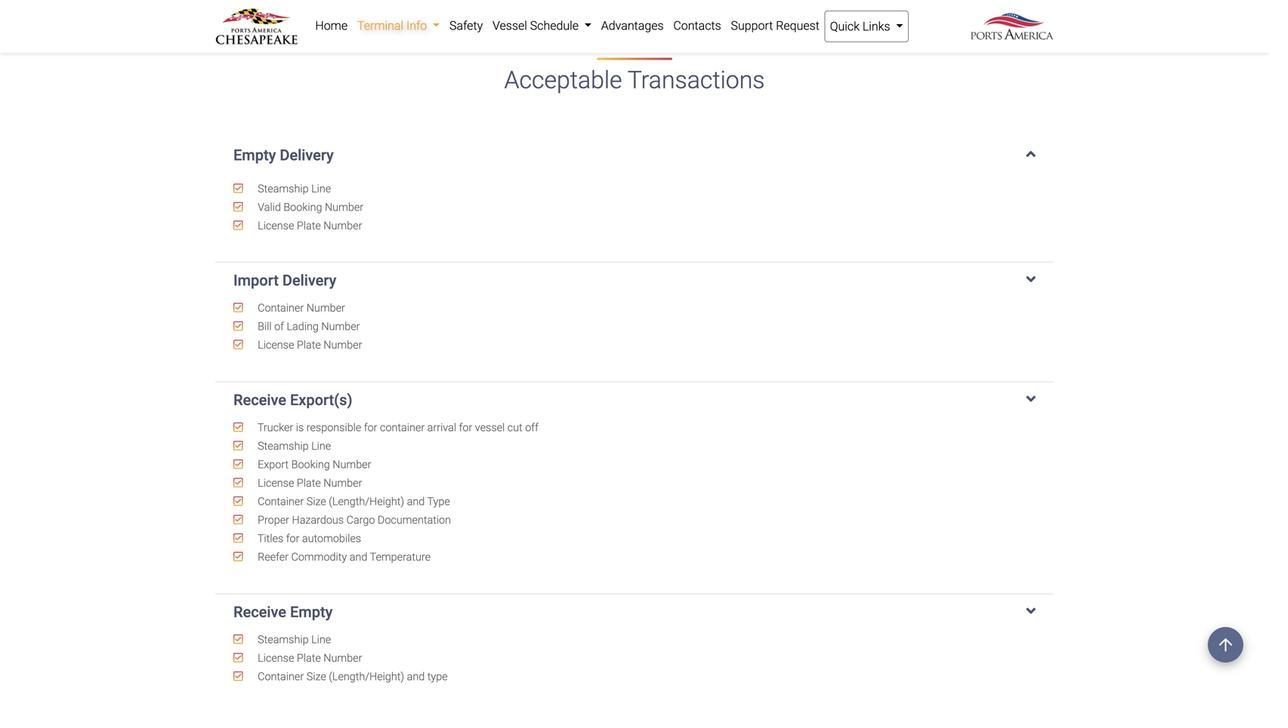Task type: locate. For each thing, give the bounding box(es) containing it.
1 vertical spatial container
[[258, 496, 304, 508]]

0 vertical spatial delivery
[[280, 146, 334, 164]]

delivery for import delivery
[[282, 272, 336, 290]]

container for container number
[[258, 302, 304, 315]]

lading
[[287, 320, 319, 333]]

1 receive from the top
[[233, 392, 286, 410]]

line up the valid booking number
[[311, 182, 331, 195]]

container number
[[255, 302, 345, 315]]

2 container from the top
[[258, 496, 304, 508]]

1 vertical spatial line
[[311, 440, 331, 453]]

import delivery
[[233, 272, 336, 290]]

booking right valid
[[284, 201, 322, 214]]

steamship down trucker
[[258, 440, 309, 453]]

temperature
[[370, 551, 431, 564]]

contacts link
[[669, 11, 726, 41]]

booking right export
[[291, 459, 330, 471]]

(length/height) for type
[[329, 671, 404, 684]]

cargo
[[346, 514, 375, 527]]

receive up trucker
[[233, 392, 286, 410]]

license down the of at left
[[258, 339, 294, 352]]

support request
[[731, 19, 820, 33]]

container
[[380, 422, 425, 434]]

steamship line down is
[[255, 440, 331, 453]]

2 vertical spatial and
[[407, 671, 425, 684]]

license
[[258, 219, 294, 232], [258, 339, 294, 352], [258, 477, 294, 490], [258, 652, 294, 665]]

for left container
[[364, 422, 377, 434]]

plate down bill of lading number
[[297, 339, 321, 352]]

terminal info link
[[352, 11, 445, 41]]

license down receive empty
[[258, 652, 294, 665]]

terminal info
[[357, 19, 430, 33]]

2 steamship line from the top
[[255, 440, 331, 453]]

delivery up 'container number'
[[282, 272, 336, 290]]

acceptable
[[504, 66, 622, 94]]

2 license from the top
[[258, 339, 294, 352]]

responsible
[[307, 422, 361, 434]]

steamship for empty
[[258, 634, 309, 647]]

home
[[315, 19, 348, 33]]

hazardous
[[292, 514, 344, 527]]

1 vertical spatial steamship
[[258, 440, 309, 453]]

delivery
[[280, 146, 334, 164], [282, 272, 336, 290]]

line for empty
[[311, 634, 331, 647]]

request
[[776, 19, 820, 33]]

of
[[274, 320, 284, 333]]

receive export(s) link
[[233, 392, 352, 410]]

license down export
[[258, 477, 294, 490]]

2 size from the top
[[306, 671, 326, 684]]

2 license plate number from the top
[[255, 339, 362, 352]]

and left type
[[407, 671, 425, 684]]

1 (length/height) from the top
[[329, 496, 404, 508]]

support request link
[[726, 11, 824, 41]]

titles
[[257, 533, 283, 545]]

0 horizontal spatial for
[[286, 533, 299, 545]]

quick
[[830, 19, 860, 34]]

2 vertical spatial line
[[311, 634, 331, 647]]

line up export booking number
[[311, 440, 331, 453]]

1 vertical spatial empty
[[290, 604, 333, 622]]

for right titles
[[286, 533, 299, 545]]

4 plate from the top
[[297, 652, 321, 665]]

3 plate from the top
[[297, 477, 321, 490]]

0 vertical spatial booking
[[284, 201, 322, 214]]

steamship
[[258, 182, 309, 195], [258, 440, 309, 453], [258, 634, 309, 647]]

documentation
[[378, 514, 451, 527]]

and down automobiles
[[350, 551, 367, 564]]

size down receive empty
[[306, 671, 326, 684]]

0 horizontal spatial empty
[[233, 146, 276, 164]]

empty down the commodity
[[290, 604, 333, 622]]

plate down the valid booking number
[[297, 219, 321, 232]]

1 license plate number from the top
[[255, 219, 362, 232]]

plate down export booking number
[[297, 477, 321, 490]]

transactions
[[628, 66, 765, 94]]

booking
[[284, 201, 322, 214], [291, 459, 330, 471]]

steamship line for delivery
[[255, 182, 331, 195]]

container down receive empty
[[258, 671, 304, 684]]

license down valid
[[258, 219, 294, 232]]

2 vertical spatial container
[[258, 671, 304, 684]]

titles for automobiles
[[255, 533, 361, 545]]

1 line from the top
[[311, 182, 331, 195]]

and for type
[[407, 496, 425, 508]]

for
[[364, 422, 377, 434], [459, 422, 472, 434], [286, 533, 299, 545]]

2 receive from the top
[[233, 604, 286, 622]]

size up hazardous
[[306, 496, 326, 508]]

steamship line
[[255, 182, 331, 195], [255, 440, 331, 453], [255, 634, 331, 647]]

(length/height) left type
[[329, 671, 404, 684]]

0 vertical spatial line
[[311, 182, 331, 195]]

receive down "reefer"
[[233, 604, 286, 622]]

1 vertical spatial steamship line
[[255, 440, 331, 453]]

(length/height) for type
[[329, 496, 404, 508]]

1 vertical spatial delivery
[[282, 272, 336, 290]]

0 vertical spatial (length/height)
[[329, 496, 404, 508]]

line down receive empty
[[311, 634, 331, 647]]

(length/height)
[[329, 496, 404, 508], [329, 671, 404, 684]]

receive
[[233, 392, 286, 410], [233, 604, 286, 622]]

1 vertical spatial (length/height)
[[329, 671, 404, 684]]

1 horizontal spatial empty
[[290, 604, 333, 622]]

1 vertical spatial size
[[306, 671, 326, 684]]

line
[[311, 182, 331, 195], [311, 440, 331, 453], [311, 634, 331, 647]]

2 (length/height) from the top
[[329, 671, 404, 684]]

container up the of at left
[[258, 302, 304, 315]]

receive for receive empty
[[233, 604, 286, 622]]

3 container from the top
[[258, 671, 304, 684]]

container
[[258, 302, 304, 315], [258, 496, 304, 508], [258, 671, 304, 684]]

0 vertical spatial steamship line
[[255, 182, 331, 195]]

3 steamship line from the top
[[255, 634, 331, 647]]

vessel schedule link
[[488, 11, 596, 41]]

1 steamship line from the top
[[255, 182, 331, 195]]

plate
[[297, 219, 321, 232], [297, 339, 321, 352], [297, 477, 321, 490], [297, 652, 321, 665]]

steamship up valid
[[258, 182, 309, 195]]

bill
[[258, 320, 272, 333]]

license plate number
[[255, 219, 362, 232], [255, 339, 362, 352], [255, 477, 362, 490], [255, 652, 362, 665]]

0 vertical spatial size
[[306, 496, 326, 508]]

valid booking number
[[255, 201, 363, 214]]

3 license from the top
[[258, 477, 294, 490]]

3 line from the top
[[311, 634, 331, 647]]

steamship down receive empty
[[258, 634, 309, 647]]

links
[[863, 19, 890, 34]]

license plate number down the valid booking number
[[255, 219, 362, 232]]

2 vertical spatial steamship line
[[255, 634, 331, 647]]

steamship line down receive empty
[[255, 634, 331, 647]]

(length/height) up cargo in the bottom of the page
[[329, 496, 404, 508]]

vessel schedule
[[493, 19, 582, 33]]

0 vertical spatial container
[[258, 302, 304, 315]]

0 vertical spatial and
[[407, 496, 425, 508]]

size
[[306, 496, 326, 508], [306, 671, 326, 684]]

2 vertical spatial steamship
[[258, 634, 309, 647]]

0 vertical spatial receive
[[233, 392, 286, 410]]

schedule
[[530, 19, 579, 33]]

proper hazardous cargo documentation
[[255, 514, 451, 527]]

for right arrival
[[459, 422, 472, 434]]

1 size from the top
[[306, 496, 326, 508]]

3 license plate number from the top
[[255, 477, 362, 490]]

steamship for delivery
[[258, 182, 309, 195]]

0 vertical spatial steamship
[[258, 182, 309, 195]]

2 plate from the top
[[297, 339, 321, 352]]

4 license plate number from the top
[[255, 652, 362, 665]]

automobiles
[[302, 533, 361, 545]]

steamship line up the valid booking number
[[255, 182, 331, 195]]

receive export(s)
[[233, 392, 352, 410]]

license plate number up container size (length/height) and type
[[255, 652, 362, 665]]

license plate number down bill of lading number
[[255, 339, 362, 352]]

3 steamship from the top
[[258, 634, 309, 647]]

1 vertical spatial receive
[[233, 604, 286, 622]]

1 steamship from the top
[[258, 182, 309, 195]]

and up documentation
[[407, 496, 425, 508]]

container up the proper
[[258, 496, 304, 508]]

empty
[[233, 146, 276, 164], [290, 604, 333, 622]]

plate up container size (length/height) and type
[[297, 652, 321, 665]]

number
[[325, 201, 363, 214], [324, 219, 362, 232], [306, 302, 345, 315], [321, 320, 360, 333], [324, 339, 362, 352], [333, 459, 371, 471], [324, 477, 362, 490], [324, 652, 362, 665]]

1 vertical spatial booking
[[291, 459, 330, 471]]

quick links link
[[824, 11, 909, 42]]

empty up valid
[[233, 146, 276, 164]]

acceptable transactions
[[504, 66, 765, 94]]

1 container from the top
[[258, 302, 304, 315]]

delivery up the valid booking number
[[280, 146, 334, 164]]

home link
[[310, 11, 352, 41]]

tab list
[[215, 131, 1054, 705]]

receive empty
[[233, 604, 333, 622]]

license plate number down export booking number
[[255, 477, 362, 490]]

contacts
[[673, 19, 721, 33]]

quick links
[[830, 19, 893, 34]]

and
[[407, 496, 425, 508], [350, 551, 367, 564], [407, 671, 425, 684]]

size for container size (length/height) and type
[[306, 496, 326, 508]]



Task type: describe. For each thing, give the bounding box(es) containing it.
receive for receive export(s)
[[233, 392, 286, 410]]

1 plate from the top
[[297, 219, 321, 232]]

vessel
[[493, 19, 527, 33]]

container for container size (length/height) and type
[[258, 671, 304, 684]]

reefer commodity and temperature
[[255, 551, 431, 564]]

size for container size (length/height) and type
[[306, 671, 326, 684]]

1 license from the top
[[258, 219, 294, 232]]

export booking number
[[255, 459, 371, 471]]

go to top image
[[1208, 628, 1243, 663]]

steamship line for empty
[[255, 634, 331, 647]]

is
[[296, 422, 304, 434]]

trucker is responsible for container arrival for vessel cut off
[[255, 422, 539, 434]]

import delivery link
[[233, 272, 336, 290]]

1 vertical spatial and
[[350, 551, 367, 564]]

support
[[731, 19, 773, 33]]

reefer
[[258, 551, 289, 564]]

4 license from the top
[[258, 652, 294, 665]]

2 horizontal spatial for
[[459, 422, 472, 434]]

2 line from the top
[[311, 440, 331, 453]]

import
[[233, 272, 279, 290]]

cut
[[507, 422, 523, 434]]

0 vertical spatial empty
[[233, 146, 276, 164]]

booking for valid
[[284, 201, 322, 214]]

valid
[[258, 201, 281, 214]]

info
[[406, 19, 427, 33]]

export
[[258, 459, 289, 471]]

off
[[525, 422, 539, 434]]

tab list containing empty delivery
[[215, 131, 1054, 705]]

receive empty link
[[233, 604, 1036, 622]]

advantages link
[[596, 11, 669, 41]]

export(s)
[[290, 392, 352, 410]]

container for container size (length/height) and type
[[258, 496, 304, 508]]

safety
[[450, 19, 483, 33]]

line for delivery
[[311, 182, 331, 195]]

1 horizontal spatial for
[[364, 422, 377, 434]]

trucker
[[257, 422, 293, 434]]

type
[[427, 671, 448, 684]]

advantages
[[601, 19, 664, 33]]

arrival
[[427, 422, 456, 434]]

proper
[[258, 514, 289, 527]]

type
[[427, 496, 450, 508]]

booking for export
[[291, 459, 330, 471]]

safety link
[[445, 11, 488, 41]]

container size (length/height) and type
[[255, 671, 448, 684]]

terminal
[[357, 19, 403, 33]]

bill of lading number
[[255, 320, 360, 333]]

empty delivery link
[[233, 146, 334, 164]]

container size (length/height) and type
[[255, 496, 450, 508]]

commodity
[[291, 551, 347, 564]]

empty delivery
[[233, 146, 334, 164]]

2 steamship from the top
[[258, 440, 309, 453]]

and for type
[[407, 671, 425, 684]]

vessel
[[475, 422, 505, 434]]

delivery for empty delivery
[[280, 146, 334, 164]]

angle down image
[[1026, 604, 1036, 619]]



Task type: vqa. For each thing, say whether or not it's contained in the screenshot.
VESSEL SCHEDULE link
yes



